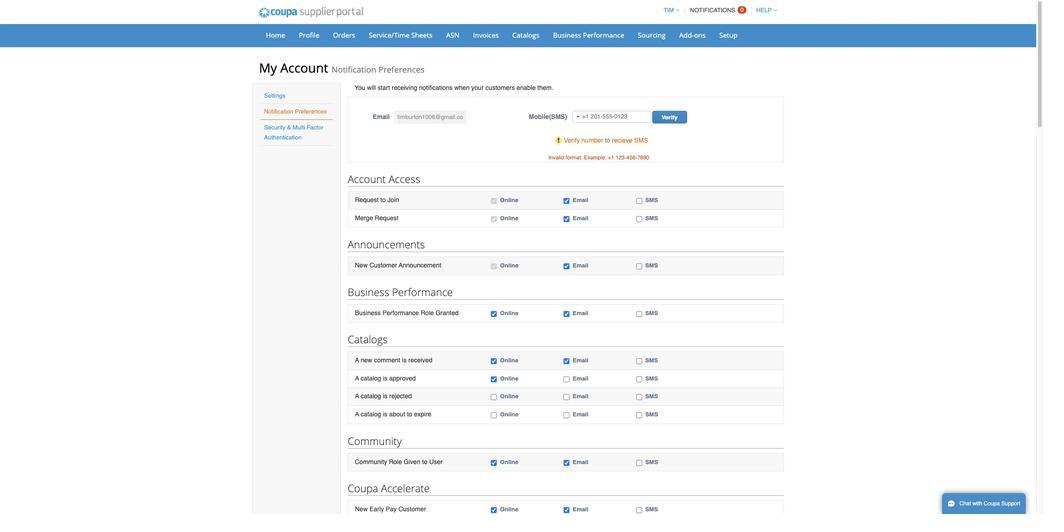 Task type: describe. For each thing, give the bounding box(es) containing it.
sourcing link
[[632, 28, 672, 42]]

email for a catalog is approved
[[573, 375, 589, 382]]

accelerate
[[381, 482, 430, 496]]

security & multi factor authentication link
[[264, 124, 324, 141]]

0 vertical spatial coupa
[[348, 482, 378, 496]]

given
[[404, 459, 421, 466]]

community for community role given to user
[[355, 459, 387, 466]]

authentication
[[264, 134, 302, 141]]

online for new early pay customer
[[500, 507, 519, 513]]

notification preferences
[[264, 108, 327, 115]]

verify button
[[652, 111, 688, 124]]

sms for a catalog is about to expire
[[646, 411, 658, 418]]

when
[[455, 84, 470, 91]]

1 vertical spatial catalogs
[[348, 332, 388, 347]]

&
[[287, 124, 291, 131]]

announcements
[[348, 237, 425, 252]]

catalog for a catalog is about to expire
[[361, 411, 381, 418]]

to right about
[[407, 411, 412, 418]]

sms for a new comment is received
[[646, 358, 658, 364]]

0 horizontal spatial business performance
[[348, 285, 453, 300]]

my
[[259, 59, 277, 76]]

home link
[[260, 28, 291, 42]]

email for new customer announcement
[[573, 262, 589, 269]]

setup link
[[714, 28, 744, 42]]

received
[[409, 357, 433, 364]]

1 horizontal spatial business performance
[[553, 30, 625, 40]]

sms for request to join
[[646, 197, 658, 204]]

invalid
[[549, 155, 564, 161]]

my account notification preferences
[[259, 59, 425, 76]]

community role given to user
[[355, 459, 443, 466]]

new for new customer announcement
[[355, 262, 368, 269]]

them.
[[538, 84, 554, 91]]

to left user
[[422, 459, 428, 466]]

home
[[266, 30, 285, 40]]

1 horizontal spatial catalogs
[[513, 30, 540, 40]]

profile link
[[293, 28, 325, 42]]

number
[[582, 137, 603, 144]]

new customer announcement
[[355, 262, 441, 269]]

request to join
[[355, 196, 399, 204]]

online for merge request
[[500, 215, 519, 222]]

0
[[741, 6, 744, 13]]

sourcing
[[638, 30, 666, 40]]

0 vertical spatial role
[[421, 310, 434, 317]]

add-
[[680, 30, 694, 40]]

comment
[[374, 357, 400, 364]]

support
[[1002, 501, 1021, 507]]

customers
[[486, 84, 515, 91]]

email for community role given to user
[[573, 459, 589, 466]]

granted
[[436, 310, 459, 317]]

factor
[[307, 124, 324, 131]]

notifications
[[419, 84, 453, 91]]

ons
[[694, 30, 706, 40]]

coupa supplier portal image
[[252, 1, 370, 24]]

sms for community role given to user
[[646, 459, 658, 466]]

tim link
[[660, 7, 680, 14]]

chat
[[960, 501, 972, 507]]

your
[[472, 84, 484, 91]]

settings
[[264, 92, 286, 99]]

email for merge request
[[573, 215, 589, 222]]

1 vertical spatial role
[[389, 459, 402, 466]]

coupa inside button
[[984, 501, 1000, 507]]

is for about
[[383, 411, 388, 418]]

setup
[[720, 30, 738, 40]]

to left recieve
[[605, 137, 610, 144]]

sms for business performance role granted
[[646, 310, 658, 317]]

security
[[264, 124, 286, 131]]

+1 201-555-0123 text field
[[573, 111, 652, 123]]

community for community
[[348, 434, 402, 449]]

add-ons
[[680, 30, 706, 40]]

email for a new comment is received
[[573, 358, 589, 364]]

preferences inside my account notification preferences
[[379, 64, 425, 75]]

email for a catalog is rejected
[[573, 393, 589, 400]]

online for request to join
[[500, 197, 519, 204]]

orders
[[333, 30, 355, 40]]

a new comment is received
[[355, 357, 433, 364]]

multi
[[293, 124, 305, 131]]

security & multi factor authentication
[[264, 124, 324, 141]]

business performance link
[[547, 28, 630, 42]]

service/time sheets
[[369, 30, 433, 40]]

with
[[973, 501, 983, 507]]

a for a catalog is rejected
[[355, 393, 359, 400]]

is for rejected
[[383, 393, 388, 400]]

early
[[370, 506, 384, 513]]

is left received
[[402, 357, 407, 364]]

chat with coupa support button
[[943, 494, 1026, 515]]

receiving
[[392, 84, 417, 91]]

start
[[378, 84, 390, 91]]

0 vertical spatial business
[[553, 30, 581, 40]]

mobile(sms)
[[529, 113, 567, 120]]

456-
[[627, 155, 638, 161]]

recieve
[[612, 137, 633, 144]]

service/time
[[369, 30, 410, 40]]

email for new early pay customer
[[573, 507, 589, 513]]

pay
[[386, 506, 397, 513]]

approved
[[389, 375, 416, 382]]

online for business performance role granted
[[500, 310, 519, 317]]

new
[[361, 357, 372, 364]]

1 vertical spatial performance
[[392, 285, 453, 300]]

business performance role granted
[[355, 310, 459, 317]]

0 horizontal spatial preferences
[[295, 108, 327, 115]]

to left join
[[381, 196, 386, 204]]

verify for verify number to recieve sms
[[564, 137, 580, 144]]

2 vertical spatial performance
[[383, 310, 419, 317]]

help
[[757, 7, 772, 14]]

merge request
[[355, 214, 399, 222]]

online for a catalog is about to expire
[[500, 411, 519, 418]]

0 vertical spatial request
[[355, 196, 379, 204]]



Task type: locate. For each thing, give the bounding box(es) containing it.
catalog for a catalog is rejected
[[361, 393, 381, 400]]

6 online from the top
[[500, 375, 519, 382]]

catalog down a catalog is approved
[[361, 393, 381, 400]]

1 horizontal spatial preferences
[[379, 64, 425, 75]]

business
[[553, 30, 581, 40], [348, 285, 389, 300], [355, 310, 381, 317]]

4 online from the top
[[500, 310, 519, 317]]

0 horizontal spatial notification
[[264, 108, 293, 115]]

1 vertical spatial preferences
[[295, 108, 327, 115]]

navigation
[[660, 1, 778, 19]]

10 online from the top
[[500, 507, 519, 513]]

is
[[402, 357, 407, 364], [383, 375, 388, 382], [383, 393, 388, 400], [383, 411, 388, 418]]

is left approved
[[383, 375, 388, 382]]

123-
[[616, 155, 627, 161]]

a for a new comment is received
[[355, 357, 359, 364]]

tim
[[664, 7, 674, 14]]

catalog
[[361, 375, 381, 382], [361, 393, 381, 400], [361, 411, 381, 418]]

a up a catalog is rejected
[[355, 375, 359, 382]]

online for a catalog is approved
[[500, 375, 519, 382]]

example:
[[584, 155, 607, 161]]

0 horizontal spatial role
[[389, 459, 402, 466]]

rejected
[[389, 393, 412, 400]]

2 new from the top
[[355, 506, 368, 513]]

you will start receiving notifications when your customers enable them.
[[355, 84, 554, 91]]

notification up you
[[332, 64, 376, 75]]

preferences
[[379, 64, 425, 75], [295, 108, 327, 115]]

customer down announcements
[[370, 262, 397, 269]]

a left new
[[355, 357, 359, 364]]

account up request to join
[[348, 172, 386, 186]]

catalog down new
[[361, 375, 381, 382]]

2 vertical spatial catalog
[[361, 411, 381, 418]]

5 online from the top
[[500, 358, 519, 364]]

email for business performance role granted
[[573, 310, 589, 317]]

8 online from the top
[[500, 411, 519, 418]]

None checkbox
[[491, 198, 497, 204], [636, 198, 642, 204], [491, 216, 497, 222], [636, 216, 642, 222], [491, 264, 497, 270], [564, 264, 570, 270], [636, 311, 642, 317], [636, 359, 642, 365], [491, 377, 497, 383], [564, 377, 570, 383], [491, 395, 497, 401], [564, 413, 570, 419], [491, 460, 497, 466], [564, 460, 570, 466], [636, 460, 642, 466], [636, 508, 642, 514], [491, 198, 497, 204], [636, 198, 642, 204], [491, 216, 497, 222], [636, 216, 642, 222], [491, 264, 497, 270], [564, 264, 570, 270], [636, 311, 642, 317], [636, 359, 642, 365], [491, 377, 497, 383], [564, 377, 570, 383], [491, 395, 497, 401], [564, 413, 570, 419], [491, 460, 497, 466], [564, 460, 570, 466], [636, 460, 642, 466], [636, 508, 642, 514]]

1 new from the top
[[355, 262, 368, 269]]

2 a from the top
[[355, 375, 359, 382]]

sms for new customer announcement
[[646, 262, 658, 269]]

1 vertical spatial notification
[[264, 108, 293, 115]]

1 horizontal spatial customer
[[399, 506, 426, 513]]

email for a catalog is about to expire
[[573, 411, 589, 418]]

coupa
[[348, 482, 378, 496], [984, 501, 1000, 507]]

0 vertical spatial community
[[348, 434, 402, 449]]

9 online from the top
[[500, 459, 519, 466]]

community up coupa accelerate at the left bottom of page
[[355, 459, 387, 466]]

new for new early pay customer
[[355, 506, 368, 513]]

online for a catalog is rejected
[[500, 393, 519, 400]]

sms
[[635, 137, 648, 144], [646, 197, 658, 204], [646, 215, 658, 222], [646, 262, 658, 269], [646, 310, 658, 317], [646, 358, 658, 364], [646, 375, 658, 382], [646, 393, 658, 400], [646, 411, 658, 418], [646, 459, 658, 466], [646, 507, 658, 513]]

new left early
[[355, 506, 368, 513]]

0 vertical spatial performance
[[583, 30, 625, 40]]

2 catalog from the top
[[361, 393, 381, 400]]

+1
[[608, 155, 614, 161]]

0 vertical spatial account
[[280, 59, 328, 76]]

a for a catalog is about to expire
[[355, 411, 359, 418]]

sms for new early pay customer
[[646, 507, 658, 513]]

catalog down a catalog is rejected
[[361, 411, 381, 418]]

preferences up "receiving"
[[379, 64, 425, 75]]

account access
[[348, 172, 420, 186]]

1 horizontal spatial notification
[[332, 64, 376, 75]]

catalog for a catalog is approved
[[361, 375, 381, 382]]

1 vertical spatial business performance
[[348, 285, 453, 300]]

you
[[355, 84, 365, 91]]

new
[[355, 262, 368, 269], [355, 506, 368, 513]]

online for new customer announcement
[[500, 262, 519, 269]]

1 horizontal spatial account
[[348, 172, 386, 186]]

invoices
[[473, 30, 499, 40]]

navigation containing notifications 0
[[660, 1, 778, 19]]

1 a from the top
[[355, 357, 359, 364]]

0 vertical spatial customer
[[370, 262, 397, 269]]

will
[[367, 84, 376, 91]]

sms for a catalog is rejected
[[646, 393, 658, 400]]

1 vertical spatial customer
[[399, 506, 426, 513]]

0 horizontal spatial catalogs
[[348, 332, 388, 347]]

online for a new comment is received
[[500, 358, 519, 364]]

is left rejected
[[383, 393, 388, 400]]

catalogs right invoices
[[513, 30, 540, 40]]

1 horizontal spatial role
[[421, 310, 434, 317]]

0 horizontal spatial account
[[280, 59, 328, 76]]

1 vertical spatial business
[[348, 285, 389, 300]]

request
[[355, 196, 379, 204], [375, 214, 399, 222]]

role left granted
[[421, 310, 434, 317]]

0 vertical spatial notification
[[332, 64, 376, 75]]

7890
[[638, 155, 650, 161]]

None checkbox
[[564, 198, 570, 204], [564, 216, 570, 222], [636, 264, 642, 270], [491, 311, 497, 317], [564, 311, 570, 317], [491, 359, 497, 365], [564, 359, 570, 365], [636, 377, 642, 383], [564, 395, 570, 401], [636, 395, 642, 401], [491, 413, 497, 419], [636, 413, 642, 419], [491, 508, 497, 514], [564, 508, 570, 514], [564, 198, 570, 204], [564, 216, 570, 222], [636, 264, 642, 270], [491, 311, 497, 317], [564, 311, 570, 317], [491, 359, 497, 365], [564, 359, 570, 365], [636, 377, 642, 383], [564, 395, 570, 401], [636, 395, 642, 401], [491, 413, 497, 419], [636, 413, 642, 419], [491, 508, 497, 514], [564, 508, 570, 514]]

1 vertical spatial verify
[[564, 137, 580, 144]]

catalogs up new
[[348, 332, 388, 347]]

expire
[[414, 411, 432, 418]]

1 horizontal spatial verify
[[662, 114, 678, 121]]

announcement
[[399, 262, 441, 269]]

0 horizontal spatial coupa
[[348, 482, 378, 496]]

request up merge
[[355, 196, 379, 204]]

email for request to join
[[573, 197, 589, 204]]

0 vertical spatial business performance
[[553, 30, 625, 40]]

community up the community role given to user
[[348, 434, 402, 449]]

1 vertical spatial new
[[355, 506, 368, 513]]

1 vertical spatial community
[[355, 459, 387, 466]]

3 online from the top
[[500, 262, 519, 269]]

0 horizontal spatial verify
[[564, 137, 580, 144]]

Telephone country code field
[[573, 111, 582, 122]]

a for a catalog is approved
[[355, 375, 359, 382]]

service/time sheets link
[[363, 28, 439, 42]]

verify number to recieve sms
[[564, 137, 648, 144]]

1 vertical spatial request
[[375, 214, 399, 222]]

community
[[348, 434, 402, 449], [355, 459, 387, 466]]

asn
[[446, 30, 460, 40]]

role left "given"
[[389, 459, 402, 466]]

3 catalog from the top
[[361, 411, 381, 418]]

telephone country code image
[[577, 116, 580, 118]]

0 horizontal spatial customer
[[370, 262, 397, 269]]

chat with coupa support
[[960, 501, 1021, 507]]

coupa right 'with'
[[984, 501, 1000, 507]]

1 online from the top
[[500, 197, 519, 204]]

notification inside my account notification preferences
[[332, 64, 376, 75]]

sms for merge request
[[646, 215, 658, 222]]

1 vertical spatial account
[[348, 172, 386, 186]]

orders link
[[327, 28, 361, 42]]

catalogs
[[513, 30, 540, 40], [348, 332, 388, 347]]

account down profile at top
[[280, 59, 328, 76]]

0 vertical spatial preferences
[[379, 64, 425, 75]]

a down a catalog is rejected
[[355, 411, 359, 418]]

a
[[355, 357, 359, 364], [355, 375, 359, 382], [355, 393, 359, 400], [355, 411, 359, 418]]

1 vertical spatial coupa
[[984, 501, 1000, 507]]

4 a from the top
[[355, 411, 359, 418]]

1 horizontal spatial coupa
[[984, 501, 1000, 507]]

to
[[605, 137, 610, 144], [381, 196, 386, 204], [407, 411, 412, 418], [422, 459, 428, 466]]

new down announcements
[[355, 262, 368, 269]]

join
[[388, 196, 399, 204]]

help link
[[753, 7, 778, 14]]

preferences up factor
[[295, 108, 327, 115]]

a catalog is approved
[[355, 375, 416, 382]]

0 vertical spatial verify
[[662, 114, 678, 121]]

customer right pay on the left of the page
[[399, 506, 426, 513]]

request down join
[[375, 214, 399, 222]]

business performance
[[553, 30, 625, 40], [348, 285, 453, 300]]

profile
[[299, 30, 320, 40]]

1 vertical spatial catalog
[[361, 393, 381, 400]]

0 vertical spatial catalogs
[[513, 30, 540, 40]]

online for community role given to user
[[500, 459, 519, 466]]

2 online from the top
[[500, 215, 519, 222]]

user
[[429, 459, 443, 466]]

a down a catalog is approved
[[355, 393, 359, 400]]

7 online from the top
[[500, 393, 519, 400]]

coupa up early
[[348, 482, 378, 496]]

access
[[389, 172, 420, 186]]

3 a from the top
[[355, 393, 359, 400]]

verify for verify
[[662, 114, 678, 121]]

a catalog is rejected
[[355, 393, 412, 400]]

a catalog is about to expire
[[355, 411, 432, 418]]

2 vertical spatial business
[[355, 310, 381, 317]]

is left about
[[383, 411, 388, 418]]

merge
[[355, 214, 373, 222]]

0 vertical spatial new
[[355, 262, 368, 269]]

notification down the settings
[[264, 108, 293, 115]]

coupa accelerate
[[348, 482, 430, 496]]

invalid format. example: +1 123-456-7890
[[549, 155, 650, 161]]

add-ons link
[[674, 28, 712, 42]]

catalogs link
[[507, 28, 546, 42]]

about
[[389, 411, 405, 418]]

enable
[[517, 84, 536, 91]]

asn link
[[440, 28, 466, 42]]

new early pay customer
[[355, 506, 426, 513]]

is for approved
[[383, 375, 388, 382]]

0 vertical spatial catalog
[[361, 375, 381, 382]]

role
[[421, 310, 434, 317], [389, 459, 402, 466]]

invoices link
[[467, 28, 505, 42]]

notifications 0
[[690, 6, 744, 14]]

settings link
[[264, 92, 286, 99]]

sheets
[[412, 30, 433, 40]]

notifications
[[690, 7, 736, 14]]

None text field
[[395, 111, 466, 124]]

sms for a catalog is approved
[[646, 375, 658, 382]]

verify inside button
[[662, 114, 678, 121]]

1 catalog from the top
[[361, 375, 381, 382]]

notification preferences link
[[264, 108, 327, 115]]

account
[[280, 59, 328, 76], [348, 172, 386, 186]]



Task type: vqa. For each thing, say whether or not it's contained in the screenshot.
A new comment is received SMS
yes



